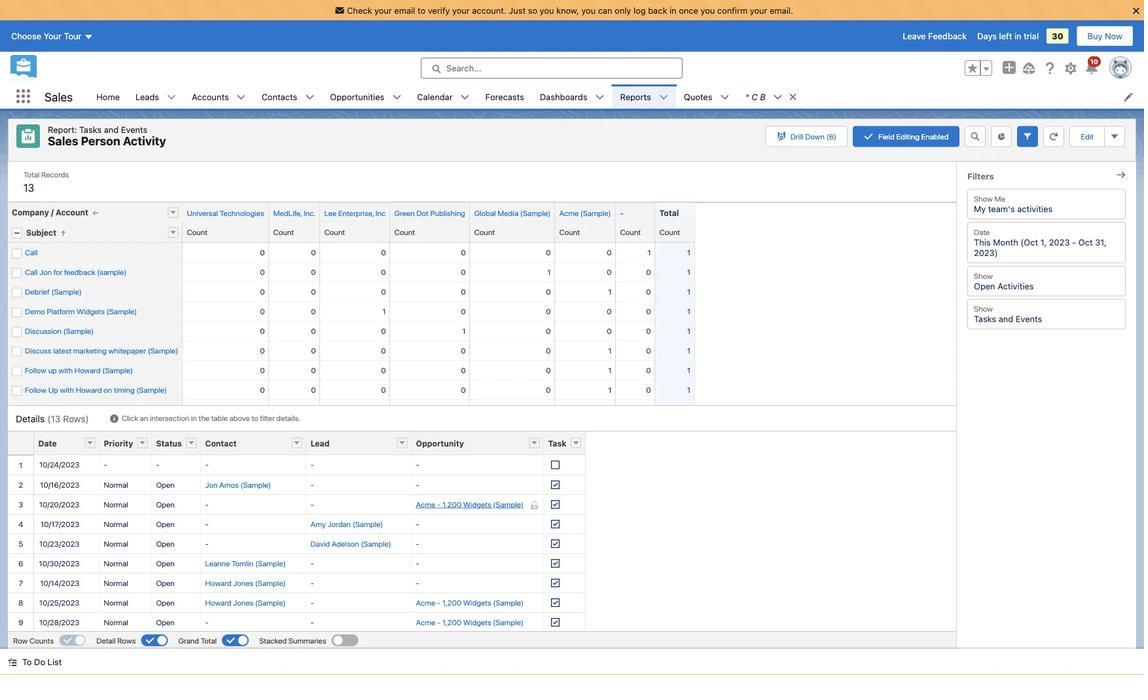 Task type: locate. For each thing, give the bounding box(es) containing it.
left
[[1000, 31, 1013, 41]]

reports
[[620, 92, 651, 101]]

choose your tour button
[[10, 26, 94, 47]]

text default image inside the quotes list item
[[721, 93, 730, 102]]

text default image left calendar
[[392, 93, 402, 102]]

opportunities link
[[322, 84, 392, 109]]

3 text default image from the left
[[596, 93, 605, 102]]

6 text default image from the left
[[774, 93, 783, 102]]

5 text default image from the left
[[721, 93, 730, 102]]

you left can
[[582, 5, 596, 15]]

to
[[418, 5, 426, 15]]

dashboards
[[540, 92, 588, 101]]

your
[[375, 5, 392, 15], [452, 5, 470, 15], [750, 5, 768, 15]]

your left email
[[375, 5, 392, 15]]

b
[[760, 92, 766, 101]]

2 horizontal spatial you
[[701, 5, 715, 15]]

your right verify in the left top of the page
[[452, 5, 470, 15]]

text default image for accounts
[[237, 93, 246, 102]]

calendar
[[417, 92, 453, 101]]

* c b
[[745, 92, 766, 101]]

you right so
[[540, 5, 554, 15]]

text default image inside "reports" list item
[[659, 93, 668, 102]]

can
[[598, 5, 613, 15]]

in
[[670, 5, 677, 15], [1015, 31, 1022, 41]]

text default image inside leads "list item"
[[167, 93, 176, 102]]

verify
[[428, 5, 450, 15]]

1 horizontal spatial you
[[582, 5, 596, 15]]

in right left
[[1015, 31, 1022, 41]]

text default image for opportunities
[[392, 93, 402, 102]]

text default image for quotes
[[721, 93, 730, 102]]

text default image right 'leads' at the left top of the page
[[167, 93, 176, 102]]

text default image right contacts
[[305, 93, 315, 102]]

text default image inside dashboards list item
[[596, 93, 605, 102]]

text default image left to
[[8, 658, 17, 667]]

leave feedback link
[[903, 31, 967, 41]]

contacts list item
[[254, 84, 322, 109]]

1 your from the left
[[375, 5, 392, 15]]

you
[[540, 5, 554, 15], [582, 5, 596, 15], [701, 5, 715, 15]]

in right back
[[670, 5, 677, 15]]

leads
[[136, 92, 159, 101]]

buy now button
[[1077, 26, 1134, 47]]

quotes list item
[[676, 84, 738, 109]]

days left in trial
[[978, 31, 1039, 41]]

reports link
[[613, 84, 659, 109]]

home
[[96, 92, 120, 101]]

accounts
[[192, 92, 229, 101]]

sales
[[45, 90, 73, 104]]

*
[[745, 92, 749, 101]]

2 text default image from the left
[[237, 93, 246, 102]]

text default image
[[789, 92, 798, 102], [237, 93, 246, 102], [596, 93, 605, 102], [659, 93, 668, 102], [721, 93, 730, 102], [774, 93, 783, 102]]

3 you from the left
[[701, 5, 715, 15]]

4 text default image from the left
[[659, 93, 668, 102]]

quotes link
[[676, 84, 721, 109]]

10
[[1091, 58, 1099, 65]]

text default image inside calendar list item
[[461, 93, 470, 102]]

1 horizontal spatial your
[[452, 5, 470, 15]]

text default image inside accounts list item
[[237, 93, 246, 102]]

text default image inside opportunities list item
[[392, 93, 402, 102]]

text default image down search...
[[461, 93, 470, 102]]

0 horizontal spatial your
[[375, 5, 392, 15]]

list item
[[738, 84, 804, 109]]

check
[[347, 5, 372, 15]]

forecasts link
[[478, 84, 532, 109]]

2 horizontal spatial your
[[750, 5, 768, 15]]

leads list item
[[128, 84, 184, 109]]

list
[[48, 657, 62, 667]]

c
[[752, 92, 758, 101]]

0 horizontal spatial in
[[670, 5, 677, 15]]

text default image inside contacts "list item"
[[305, 93, 315, 102]]

so
[[528, 5, 538, 15]]

opportunities list item
[[322, 84, 409, 109]]

contacts
[[262, 92, 297, 101]]

3 your from the left
[[750, 5, 768, 15]]

search...
[[447, 63, 482, 73]]

2 your from the left
[[452, 5, 470, 15]]

feedback
[[929, 31, 967, 41]]

group
[[965, 60, 993, 76]]

your left email.
[[750, 5, 768, 15]]

buy now
[[1088, 31, 1123, 41]]

1 horizontal spatial in
[[1015, 31, 1022, 41]]

text default image
[[167, 93, 176, 102], [305, 93, 315, 102], [392, 93, 402, 102], [461, 93, 470, 102], [8, 658, 17, 667]]

calendar link
[[409, 84, 461, 109]]

list
[[89, 84, 1145, 109]]

text default image for calendar
[[461, 93, 470, 102]]

0 horizontal spatial you
[[540, 5, 554, 15]]

text default image inside to do list button
[[8, 658, 17, 667]]

calendar list item
[[409, 84, 478, 109]]

1 vertical spatial in
[[1015, 31, 1022, 41]]

you right once
[[701, 5, 715, 15]]



Task type: vqa. For each thing, say whether or not it's contained in the screenshot.
Accounts LINK
yes



Task type: describe. For each thing, give the bounding box(es) containing it.
buy
[[1088, 31, 1103, 41]]

back
[[648, 5, 667, 15]]

home link
[[89, 84, 128, 109]]

only
[[615, 5, 631, 15]]

text default image for contacts
[[305, 93, 315, 102]]

to do list button
[[0, 649, 70, 675]]

log
[[634, 5, 646, 15]]

text default image for dashboards
[[596, 93, 605, 102]]

account.
[[472, 5, 507, 15]]

1 you from the left
[[540, 5, 554, 15]]

now
[[1105, 31, 1123, 41]]

confirm
[[718, 5, 748, 15]]

dashboards list item
[[532, 84, 613, 109]]

leads link
[[128, 84, 167, 109]]

check your email to verify your account. just so you know, you can only log back in once you confirm your email.
[[347, 5, 794, 15]]

list item containing *
[[738, 84, 804, 109]]

dashboards link
[[532, 84, 596, 109]]

quotes
[[684, 92, 713, 101]]

your
[[44, 31, 62, 41]]

choose
[[11, 31, 41, 41]]

search... button
[[421, 58, 683, 79]]

choose your tour
[[11, 31, 82, 41]]

forecasts
[[486, 92, 524, 101]]

trial
[[1024, 31, 1039, 41]]

list containing home
[[89, 84, 1145, 109]]

30
[[1052, 31, 1064, 41]]

accounts link
[[184, 84, 237, 109]]

reports list item
[[613, 84, 676, 109]]

2 you from the left
[[582, 5, 596, 15]]

once
[[679, 5, 699, 15]]

tour
[[64, 31, 82, 41]]

contacts link
[[254, 84, 305, 109]]

to
[[22, 657, 32, 667]]

text default image for reports
[[659, 93, 668, 102]]

1 text default image from the left
[[789, 92, 798, 102]]

10 button
[[1084, 56, 1101, 76]]

to do list
[[22, 657, 62, 667]]

email.
[[770, 5, 794, 15]]

0 vertical spatial in
[[670, 5, 677, 15]]

text default image for leads
[[167, 93, 176, 102]]

do
[[34, 657, 45, 667]]

email
[[394, 5, 415, 15]]

just
[[509, 5, 526, 15]]

opportunities
[[330, 92, 385, 101]]

know,
[[557, 5, 579, 15]]

accounts list item
[[184, 84, 254, 109]]

leave feedback
[[903, 31, 967, 41]]

leave
[[903, 31, 926, 41]]

days
[[978, 31, 997, 41]]



